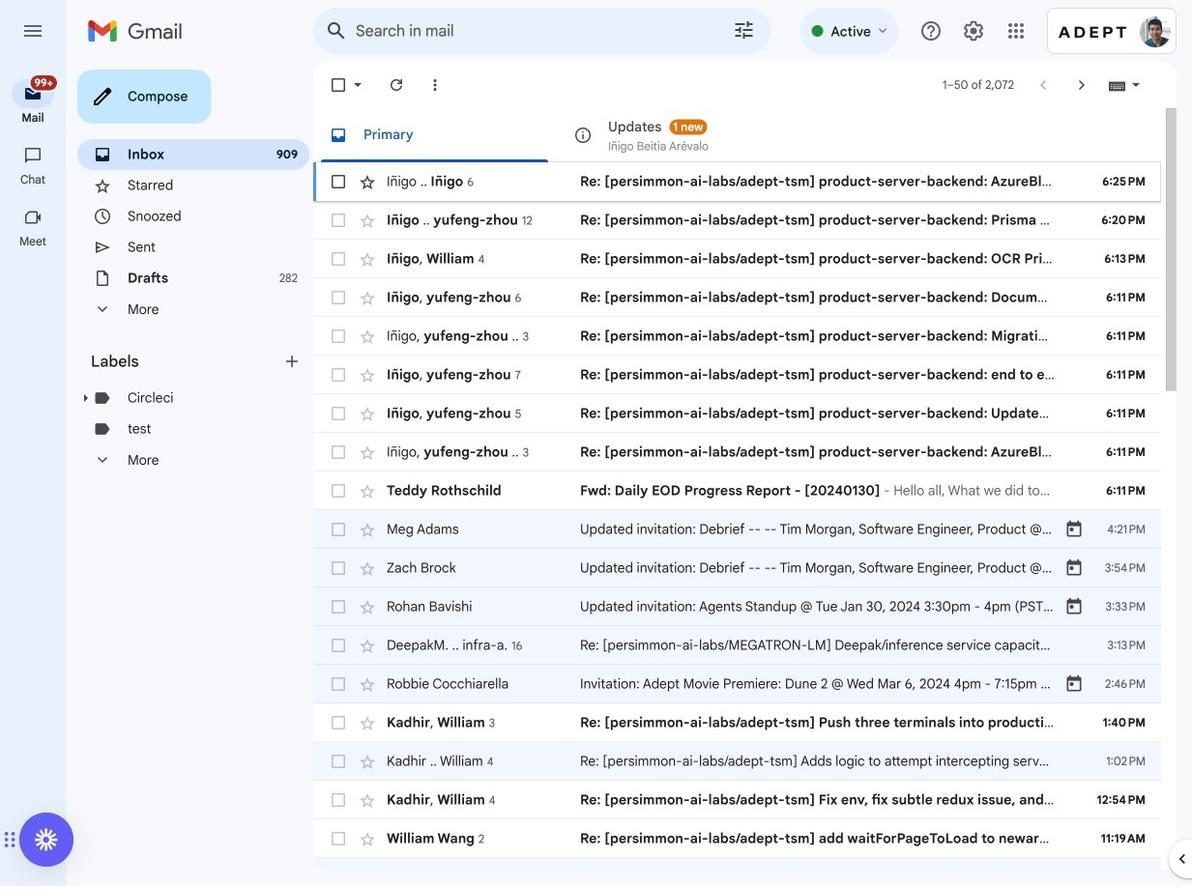 Task type: locate. For each thing, give the bounding box(es) containing it.
0 vertical spatial calendar event image
[[1064, 559, 1084, 578]]

1 calendar event image from the top
[[1064, 559, 1084, 578]]

7 row from the top
[[313, 394, 1192, 433]]

older image
[[1072, 75, 1091, 95]]

17 row from the top
[[313, 781, 1192, 820]]

primary, one new message, tab
[[313, 108, 556, 162]]

main content
[[313, 108, 1192, 887]]

3 row from the top
[[313, 240, 1192, 278]]

main menu image
[[21, 19, 44, 43]]

13 row from the top
[[313, 626, 1161, 665]]

1 row from the top
[[313, 162, 1192, 201]]

14 row from the top
[[313, 665, 1177, 704]]

1 vertical spatial calendar event image
[[1064, 675, 1084, 694]]

None checkbox
[[329, 75, 348, 95], [329, 211, 348, 230], [329, 249, 348, 269], [329, 288, 348, 307], [329, 365, 348, 385], [329, 481, 348, 501], [329, 520, 348, 539], [329, 559, 348, 578], [329, 597, 348, 617], [329, 675, 348, 694], [329, 752, 348, 771], [329, 791, 348, 810], [329, 868, 348, 887], [329, 75, 348, 95], [329, 211, 348, 230], [329, 249, 348, 269], [329, 288, 348, 307], [329, 365, 348, 385], [329, 481, 348, 501], [329, 520, 348, 539], [329, 559, 348, 578], [329, 597, 348, 617], [329, 675, 348, 694], [329, 752, 348, 771], [329, 791, 348, 810], [329, 868, 348, 887]]

Search in mail search field
[[313, 8, 771, 54]]

tab list
[[313, 108, 1161, 162]]

None checkbox
[[329, 172, 348, 191], [329, 327, 348, 346], [329, 404, 348, 423], [329, 443, 348, 462], [329, 636, 348, 655], [329, 713, 348, 733], [329, 829, 348, 849], [329, 172, 348, 191], [329, 327, 348, 346], [329, 404, 348, 423], [329, 443, 348, 462], [329, 636, 348, 655], [329, 713, 348, 733], [329, 829, 348, 849]]

navigation
[[0, 62, 68, 887]]

select input tool image
[[1130, 77, 1142, 92]]

calendar event image
[[1064, 559, 1084, 578], [1064, 597, 1084, 617]]

calendar event image
[[1064, 520, 1084, 539], [1064, 675, 1084, 694]]

0 vertical spatial calendar event image
[[1064, 520, 1084, 539]]

row
[[313, 162, 1192, 201], [313, 201, 1192, 240], [313, 240, 1192, 278], [313, 278, 1192, 317], [313, 317, 1192, 356], [313, 356, 1192, 394], [313, 394, 1192, 433], [313, 433, 1192, 472], [313, 472, 1161, 510], [313, 510, 1192, 549], [313, 549, 1192, 588], [313, 588, 1161, 626], [313, 626, 1161, 665], [313, 665, 1177, 704], [313, 704, 1161, 742], [313, 742, 1192, 781], [313, 781, 1192, 820], [313, 820, 1161, 858], [313, 858, 1161, 887]]

1 move image from the left
[[3, 829, 10, 852]]

toolbar
[[1001, 829, 1155, 849]]

1 vertical spatial calendar event image
[[1064, 597, 1084, 617]]

move image
[[3, 829, 10, 852], [10, 829, 16, 852]]

19 row from the top
[[313, 858, 1161, 887]]

heading
[[0, 110, 66, 126], [0, 172, 66, 188], [0, 234, 66, 249], [91, 352, 282, 371]]

8 row from the top
[[313, 433, 1192, 472]]



Task type: describe. For each thing, give the bounding box(es) containing it.
more email options image
[[425, 75, 445, 95]]

toolbar inside row
[[1001, 829, 1155, 849]]

search in mail image
[[319, 14, 354, 48]]

refresh image
[[387, 75, 406, 95]]

Search in mail text field
[[356, 21, 678, 41]]

2 row from the top
[[313, 201, 1192, 240]]

15 row from the top
[[313, 704, 1161, 742]]

16 row from the top
[[313, 742, 1192, 781]]

5 row from the top
[[313, 317, 1192, 356]]

2 calendar event image from the top
[[1064, 675, 1084, 694]]

11 row from the top
[[313, 549, 1192, 588]]

18 row from the top
[[313, 820, 1161, 858]]

1 calendar event image from the top
[[1064, 520, 1084, 539]]

advanced search options image
[[724, 11, 763, 49]]

10 row from the top
[[313, 510, 1192, 549]]

12 row from the top
[[313, 588, 1161, 626]]

updates, one new message, tab
[[558, 108, 801, 162]]

record a loom image
[[35, 829, 58, 852]]

settings image
[[962, 19, 985, 43]]

support image
[[919, 19, 943, 43]]

6 row from the top
[[313, 356, 1192, 394]]

2 calendar event image from the top
[[1064, 597, 1084, 617]]

2 move image from the left
[[10, 829, 16, 852]]

gmail image
[[87, 12, 192, 50]]

4 row from the top
[[313, 278, 1192, 317]]

9 row from the top
[[313, 472, 1161, 510]]



Task type: vqa. For each thing, say whether or not it's contained in the screenshot.
1st Tacos from right
no



